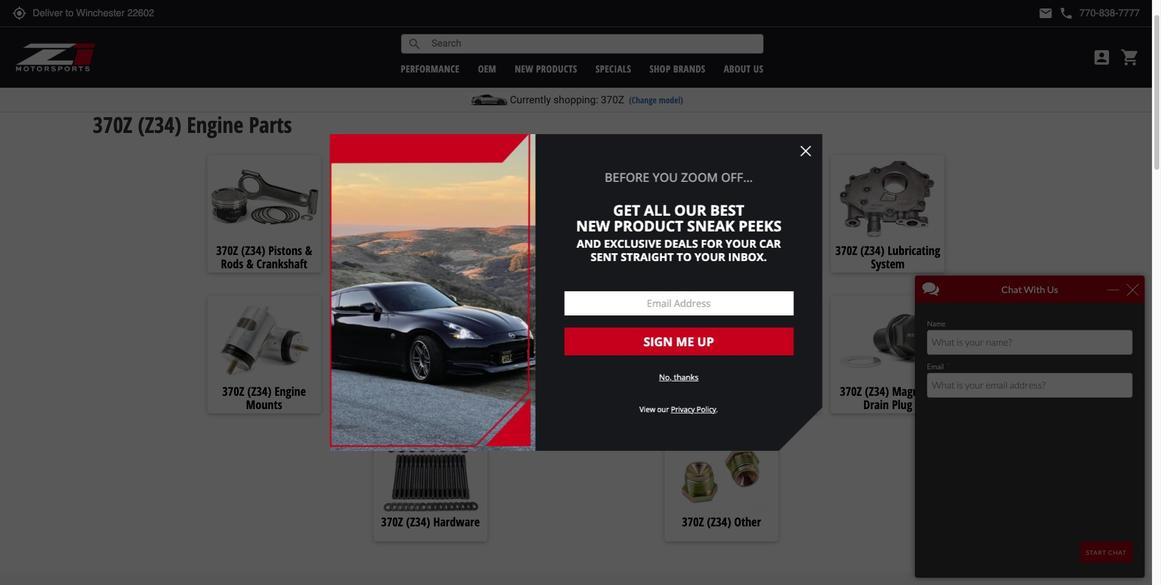 Task type: describe. For each thing, give the bounding box(es) containing it.
(change model) link
[[629, 94, 684, 106]]

my_location
[[12, 6, 27, 21]]

car
[[760, 237, 781, 251]]

370z for 370z (z34) engine parts
[[93, 110, 133, 140]]

new
[[576, 216, 610, 236]]

to
[[677, 250, 692, 264]]

no, thanks
[[659, 372, 699, 383]]

parts for engine parts
[[259, 75, 279, 88]]

sign me up
[[644, 334, 714, 350]]

shopping:
[[554, 94, 599, 106]]

specials
[[596, 62, 632, 75]]

engine parts
[[232, 75, 279, 88]]

currently
[[510, 94, 551, 106]]

currently shopping: 370z (change model)
[[510, 94, 684, 106]]

peeks
[[739, 216, 782, 236]]

exclusive
[[604, 237, 662, 251]]

370z (z34) link
[[93, 75, 132, 88]]

new
[[515, 62, 534, 75]]

product
[[614, 216, 684, 236]]

privacy policy
[[671, 405, 717, 415]]

performance
[[147, 75, 195, 88]]

close image
[[801, 146, 811, 156]]

your down peeks
[[726, 237, 757, 251]]

about
[[724, 62, 751, 75]]

sneak
[[688, 216, 735, 236]]

phone
[[1060, 6, 1074, 21]]

view our privacy policy .
[[640, 405, 719, 415]]

0 vertical spatial engine
[[232, 75, 257, 88]]

no,
[[659, 372, 672, 383]]

370z (z34)
[[93, 75, 132, 88]]

get
[[614, 200, 641, 220]]

straight
[[621, 250, 674, 264]]

account_box
[[1093, 48, 1112, 67]]

me
[[676, 334, 695, 350]]

1 vertical spatial 370z
[[601, 94, 625, 106]]

zoom
[[681, 169, 718, 186]]

engine parts link
[[232, 75, 279, 88]]

search
[[408, 37, 422, 51]]

parts for performance parts
[[198, 75, 217, 88]]

performance
[[401, 62, 460, 75]]

new products
[[515, 62, 578, 75]]

performance parts
[[147, 75, 217, 88]]

oem link
[[478, 62, 497, 75]]

before you zoom off…
[[605, 169, 753, 186]]

mail
[[1039, 6, 1054, 21]]

performance link
[[401, 62, 460, 75]]

all
[[644, 200, 671, 220]]

your right the to
[[695, 250, 726, 264]]

no, thanks button
[[659, 368, 699, 388]]

specials link
[[596, 62, 632, 75]]

(z34) for 370z (z34) engine parts
[[138, 110, 182, 140]]

products
[[536, 62, 578, 75]]

Email Address email field
[[565, 292, 794, 316]]

mail link
[[1039, 6, 1054, 21]]



Task type: locate. For each thing, give the bounding box(es) containing it.
1 vertical spatial engine
[[187, 110, 244, 140]]

(change
[[629, 94, 657, 106]]

inbox.
[[729, 250, 767, 264]]

about us
[[724, 62, 764, 75]]

370z for 370z (z34)
[[93, 75, 111, 88]]

us
[[754, 62, 764, 75]]

your
[[726, 237, 757, 251], [695, 250, 726, 264]]

z1 motorsports logo image
[[15, 42, 96, 73]]

mail phone
[[1039, 6, 1074, 21]]

model)
[[659, 94, 684, 106]]

370z down 370z (z34)
[[93, 110, 133, 140]]

0 vertical spatial (z34)
[[113, 75, 132, 88]]

performance parts link
[[147, 75, 217, 88]]

oem
[[478, 62, 497, 75]]

our
[[675, 200, 707, 220]]

up
[[698, 334, 714, 350]]

before
[[605, 169, 650, 186]]

shopping_cart link
[[1118, 48, 1141, 67]]

sign me up button
[[565, 328, 794, 356]]

thanks
[[674, 372, 699, 383]]

for
[[701, 237, 723, 251]]

sign
[[644, 334, 673, 350]]

our
[[658, 405, 669, 415]]

you
[[653, 169, 678, 186]]

(z34)
[[113, 75, 132, 88], [138, 110, 182, 140]]

dialog containing get all our best
[[330, 134, 823, 451]]

best
[[710, 200, 745, 220]]

account_box link
[[1090, 48, 1115, 67]]

off…
[[722, 169, 753, 186]]

370z (z34) engine parts
[[93, 110, 292, 140]]

1 vertical spatial (z34)
[[138, 110, 182, 140]]

.
[[717, 405, 719, 415]]

Search search field
[[422, 35, 763, 53]]

deals
[[665, 237, 698, 251]]

shop brands link
[[650, 62, 706, 75]]

engine
[[232, 75, 257, 88], [187, 110, 244, 140]]

sent
[[591, 250, 618, 264]]

about us link
[[724, 62, 764, 75]]

(z34) left performance
[[113, 75, 132, 88]]

new products link
[[515, 62, 578, 75]]

2 vertical spatial 370z
[[93, 110, 133, 140]]

0 vertical spatial 370z
[[93, 75, 111, 88]]

parts
[[198, 75, 217, 88], [259, 75, 279, 88], [249, 110, 292, 140]]

shop brands
[[650, 62, 706, 75]]

shopping_cart
[[1121, 48, 1141, 67]]

370z down z1 motorsports logo
[[93, 75, 111, 88]]

get all our best new product sneak peeks and exclusive deals for your car sent straight to your inbox.
[[576, 200, 782, 264]]

brands
[[674, 62, 706, 75]]

dialog
[[330, 134, 823, 451]]

phone link
[[1060, 6, 1141, 21]]

1 horizontal spatial (z34)
[[138, 110, 182, 140]]

(z34) for 370z (z34)
[[113, 75, 132, 88]]

(z34) down performance
[[138, 110, 182, 140]]

0 horizontal spatial (z34)
[[113, 75, 132, 88]]

view
[[640, 405, 656, 415]]

and
[[577, 237, 602, 251]]

370z left (change at the top
[[601, 94, 625, 106]]

370z
[[93, 75, 111, 88], [601, 94, 625, 106], [93, 110, 133, 140]]

shop
[[650, 62, 671, 75]]

privacy policy link
[[671, 405, 717, 415]]



Task type: vqa. For each thing, say whether or not it's contained in the screenshot.
370Z (Z34) 'link'
yes



